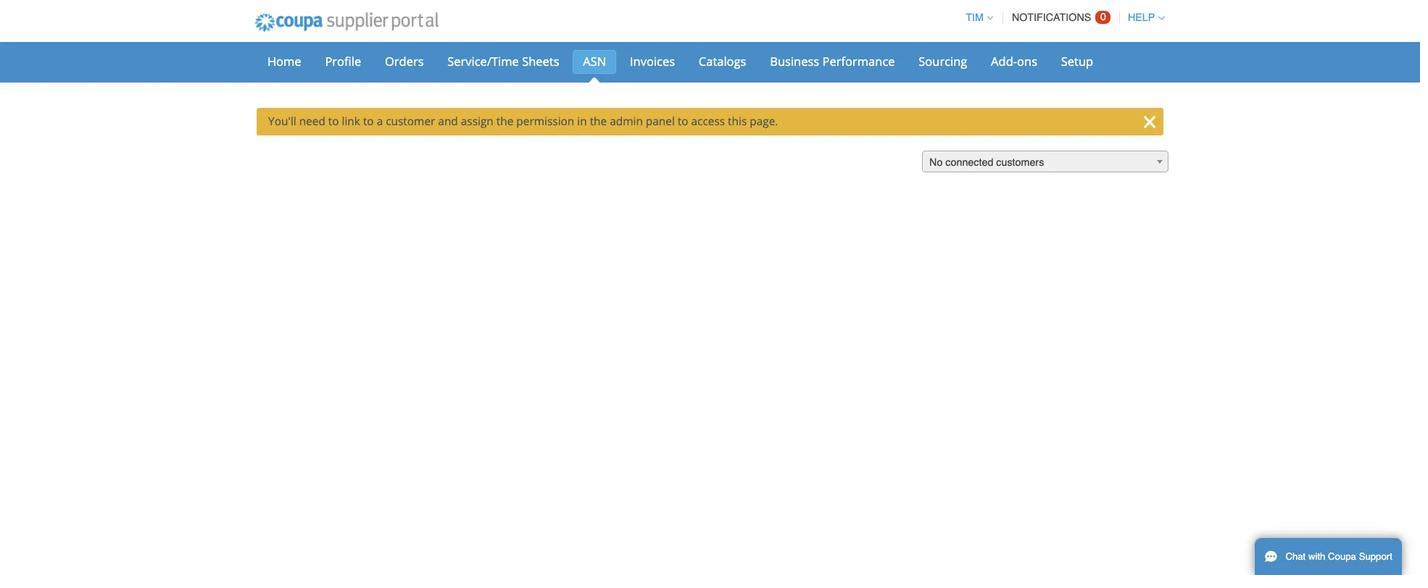 Task type: describe. For each thing, give the bounding box(es) containing it.
assign
[[419, 104, 449, 117]]

customers
[[906, 142, 949, 153]]

sourcing
[[835, 48, 880, 63]]

notifications
[[920, 11, 992, 21]]

a
[[343, 104, 348, 117]]

invoices link
[[563, 45, 623, 67]]

No connected customers text field
[[839, 138, 1062, 158]]

no connected customers
[[845, 142, 949, 153]]

business
[[700, 48, 745, 63]]

you'll
[[244, 104, 269, 117]]

service/time sheets
[[407, 48, 509, 63]]

add-
[[901, 48, 925, 63]]

0
[[1000, 10, 1006, 21]]

need
[[272, 104, 296, 117]]

ons
[[925, 48, 943, 63]]

setup link
[[955, 45, 1003, 67]]

performance
[[748, 48, 814, 63]]

this
[[662, 104, 679, 117]]

business performance
[[700, 48, 814, 63]]

navigation containing notifications 0
[[872, 2, 1059, 30]]

customer
[[351, 104, 396, 117]]

1 the from the left
[[451, 104, 467, 117]]

and
[[398, 104, 416, 117]]

panel
[[587, 104, 614, 117]]

invoices
[[573, 48, 614, 63]]

3 to from the left
[[616, 104, 626, 117]]

service/time sheets link
[[398, 45, 518, 67]]

add-ons link
[[892, 45, 953, 67]]

catalogs
[[635, 48, 679, 63]]



Task type: locate. For each thing, give the bounding box(es) containing it.
the
[[451, 104, 467, 117], [536, 104, 552, 117]]

service/time
[[407, 48, 472, 63]]

business performance link
[[691, 45, 823, 67]]

sheets
[[475, 48, 509, 63]]

permission
[[470, 104, 522, 117]]

to
[[298, 104, 308, 117], [330, 104, 340, 117], [616, 104, 626, 117]]

catalogs link
[[626, 45, 688, 67]]

1 horizontal spatial to
[[330, 104, 340, 117]]

orders
[[350, 48, 385, 63]]

asn link
[[521, 45, 561, 67]]

asn
[[530, 48, 551, 63]]

2 the from the left
[[536, 104, 552, 117]]

no
[[845, 142, 857, 153]]

home
[[243, 48, 274, 63]]

1 horizontal spatial the
[[536, 104, 552, 117]]

to left link
[[298, 104, 308, 117]]

navigation
[[872, 2, 1059, 30]]

the right assign
[[451, 104, 467, 117]]

access
[[629, 104, 659, 117]]

orders link
[[341, 45, 395, 67]]

in
[[525, 104, 534, 117]]

you'll need to link to a customer and assign the permission in the admin panel to access this page.
[[244, 104, 708, 117]]

coupa supplier portal image
[[221, 2, 408, 38]]

2 horizontal spatial to
[[616, 104, 626, 117]]

sourcing link
[[826, 45, 889, 67]]

2 to from the left
[[330, 104, 340, 117]]

the right in
[[536, 104, 552, 117]]

page.
[[682, 104, 708, 117]]

admin
[[554, 104, 585, 117]]

notifications 0
[[920, 10, 1006, 21]]

to left a
[[330, 104, 340, 117]]

help link
[[1019, 11, 1059, 21]]

setup
[[965, 48, 994, 63]]

profile
[[296, 48, 328, 63]]

home link
[[234, 45, 283, 67]]

link
[[311, 104, 328, 117]]

connected
[[860, 142, 903, 153]]

0 horizontal spatial to
[[298, 104, 308, 117]]

0 horizontal spatial the
[[451, 104, 467, 117]]

add-ons
[[901, 48, 943, 63]]

1 to from the left
[[298, 104, 308, 117]]

help
[[1026, 11, 1050, 21]]

profile link
[[286, 45, 338, 67]]

to right the panel
[[616, 104, 626, 117]]

No connected customers field
[[839, 137, 1063, 158]]



Task type: vqa. For each thing, say whether or not it's contained in the screenshot.
poppy image
no



